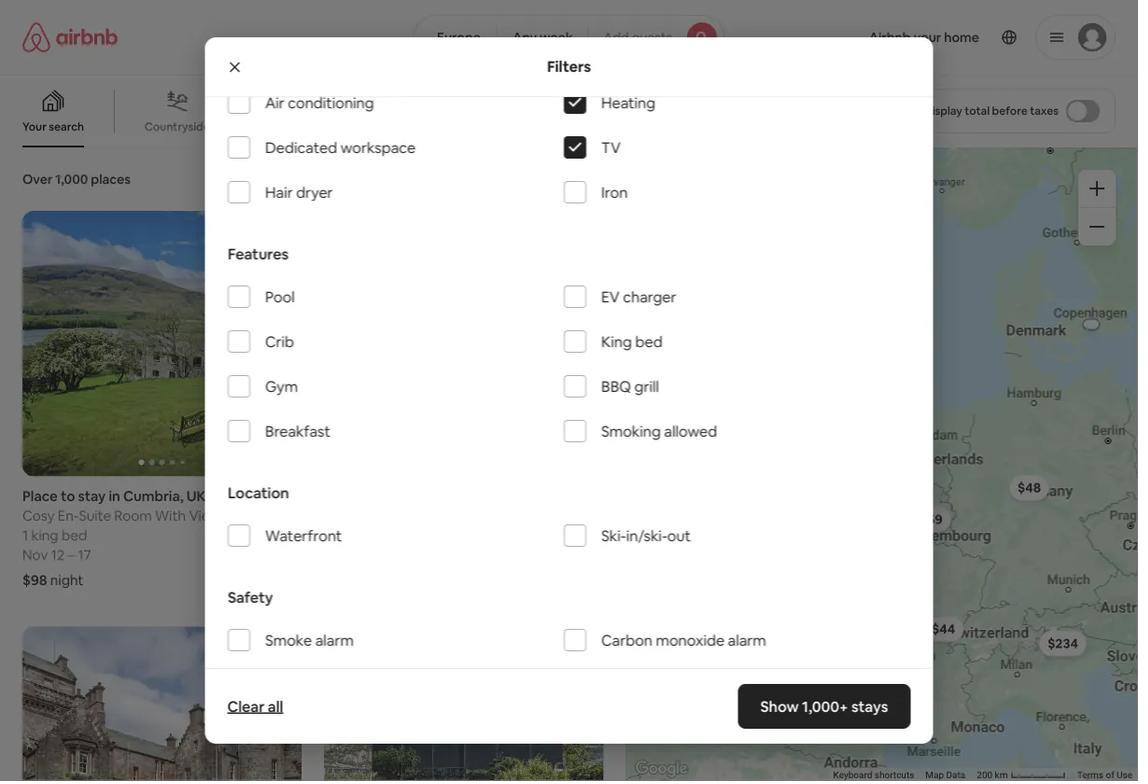 Task type: describe. For each thing, give the bounding box(es) containing it.
countryside
[[145, 120, 210, 134]]

places
[[91, 171, 131, 188]]

200
[[977, 770, 993, 782]]

allowed
[[664, 422, 717, 441]]

profile element
[[747, 0, 1116, 75]]

$48
[[1018, 480, 1041, 497]]

your search
[[22, 120, 84, 134]]

4.81 (143)
[[237, 487, 302, 506]]

carbon
[[601, 631, 653, 650]]

shortcuts
[[875, 770, 915, 782]]

grill
[[634, 377, 659, 396]]

before
[[993, 104, 1028, 118]]

$98
[[22, 571, 47, 590]]

place to stay in cumbria, uk
[[22, 487, 206, 506]]

filters dialog
[[205, 0, 934, 745]]

week
[[540, 29, 573, 46]]

terms of use
[[1078, 770, 1133, 782]]

google map
showing 20 stays. region
[[626, 148, 1139, 782]]

bbq
[[601, 377, 631, 396]]

9 beds nov 26 – dec 1
[[324, 527, 417, 564]]

map
[[926, 770, 944, 782]]

1 king bed nov 12 – 17 $98 night
[[22, 527, 91, 590]]

1,000
[[55, 171, 88, 188]]

clear all button
[[218, 688, 293, 726]]

use
[[1117, 770, 1133, 782]]

none search field containing europe
[[414, 15, 725, 60]]

place
[[22, 487, 58, 506]]

conditioning
[[288, 93, 374, 112]]

your
[[22, 120, 47, 134]]

200 km button
[[972, 769, 1072, 782]]

dedicated
[[265, 138, 337, 157]]

ski-in/ski-out
[[601, 526, 691, 546]]

hair
[[265, 183, 293, 202]]

display total before taxes button
[[909, 89, 1116, 134]]

group containing your search
[[0, 75, 796, 148]]

smoking allowed
[[601, 422, 717, 441]]

$234
[[1048, 636, 1079, 653]]

map data
[[926, 770, 966, 782]]

gym
[[265, 377, 298, 396]]

any
[[513, 29, 537, 46]]

bbq grill
[[601, 377, 659, 396]]

air conditioning
[[265, 93, 374, 112]]

add
[[604, 29, 629, 46]]

dedicated workspace
[[265, 138, 415, 157]]

keyboard shortcuts
[[834, 770, 915, 782]]

terms of use link
[[1078, 770, 1133, 782]]

to
[[61, 487, 75, 506]]

heating
[[601, 93, 655, 112]]

17
[[78, 546, 91, 564]]

any week
[[513, 29, 573, 46]]

add to wishlist: castle in ballintuim, uk image
[[265, 641, 287, 664]]

ev charger
[[601, 287, 676, 306]]

workspace
[[340, 138, 415, 157]]

all
[[268, 697, 283, 716]]

crib
[[265, 332, 294, 351]]

nov inside 1 king bed nov 12 – 17 $98 night
[[22, 546, 48, 564]]

features
[[227, 244, 288, 263]]

castles
[[246, 120, 286, 134]]

filters
[[547, 57, 591, 76]]

location
[[227, 483, 289, 503]]

taxes
[[1031, 104, 1059, 118]]

display total before taxes
[[925, 104, 1059, 118]]

1 alarm from the left
[[315, 631, 353, 650]]

nov inside 9 beds nov 26 – dec 1
[[324, 546, 350, 564]]

show 1,000+ stays link
[[739, 685, 911, 730]]

1,000+
[[803, 697, 849, 716]]

keyboard
[[834, 770, 873, 782]]

air
[[265, 93, 284, 112]]

safety
[[227, 588, 273, 607]]

$159 button
[[906, 507, 951, 533]]

in
[[109, 487, 120, 506]]

king
[[601, 332, 632, 351]]

over
[[22, 171, 53, 188]]

bed inside 1 king bed nov 12 – 17 $98 night
[[62, 527, 87, 545]]

charger
[[623, 287, 676, 306]]

keyboard shortcuts button
[[834, 769, 915, 782]]

200 km
[[977, 770, 1011, 782]]



Task type: locate. For each thing, give the bounding box(es) containing it.
alarm right monoxide
[[728, 631, 766, 650]]

map data button
[[926, 769, 966, 782]]

monoxide
[[656, 631, 724, 650]]

add guests button
[[588, 15, 725, 60]]

show 1,000+ stays
[[761, 697, 889, 716]]

uk
[[187, 487, 206, 506]]

smoking
[[601, 422, 661, 441]]

any week button
[[497, 15, 589, 60]]

clear
[[227, 697, 265, 716]]

0 horizontal spatial alarm
[[315, 631, 353, 650]]

waterfront
[[265, 526, 342, 546]]

total
[[965, 104, 990, 118]]

guests
[[632, 29, 673, 46]]

bed up 17 at the left bottom
[[62, 527, 87, 545]]

breakfast
[[265, 422, 330, 441]]

tv
[[601, 138, 621, 157]]

alarm right smoke
[[315, 631, 353, 650]]

1 left king on the left bottom of page
[[22, 527, 28, 545]]

zoom in image
[[1090, 181, 1105, 196]]

bed right king
[[635, 332, 662, 351]]

0 horizontal spatial bed
[[62, 527, 87, 545]]

pool
[[265, 287, 295, 306]]

data
[[947, 770, 966, 782]]

europe button
[[414, 15, 498, 60]]

1 horizontal spatial bed
[[635, 332, 662, 351]]

$44
[[932, 621, 956, 638]]

smoke
[[265, 631, 312, 650]]

add guests
[[604, 29, 673, 46]]

terms
[[1078, 770, 1104, 782]]

group
[[0, 75, 796, 148], [22, 211, 302, 477], [324, 211, 604, 477], [22, 627, 302, 782], [324, 627, 604, 782]]

(143)
[[268, 487, 302, 506]]

4.81
[[237, 487, 265, 506]]

0 horizontal spatial nov
[[22, 546, 48, 564]]

show
[[761, 697, 800, 716]]

bed inside filters dialog
[[635, 332, 662, 351]]

night
[[50, 571, 84, 590]]

1 vertical spatial 1
[[411, 546, 417, 564]]

– inside 9 beds nov 26 – dec 1
[[372, 546, 379, 564]]

of
[[1106, 770, 1115, 782]]

1 horizontal spatial nov
[[324, 546, 350, 564]]

None search field
[[414, 15, 725, 60]]

dec
[[382, 546, 408, 564]]

– inside 1 king bed nov 12 – 17 $98 night
[[68, 546, 75, 564]]

1 nov from the left
[[22, 546, 48, 564]]

1 – from the left
[[68, 546, 75, 564]]

in/ski-
[[626, 526, 667, 546]]

nov down king on the left bottom of page
[[22, 546, 48, 564]]

4.81 out of 5 average rating,  143 reviews image
[[222, 487, 302, 506]]

0 horizontal spatial –
[[68, 546, 75, 564]]

cumbria,
[[123, 487, 184, 506]]

$48 button
[[1009, 475, 1050, 501]]

iron
[[601, 183, 628, 202]]

1 right dec
[[411, 546, 417, 564]]

– right 26
[[372, 546, 379, 564]]

alarm
[[315, 631, 353, 650], [728, 631, 766, 650]]

– left 17 at the left bottom
[[68, 546, 75, 564]]

1 horizontal spatial –
[[372, 546, 379, 564]]

1 inside 9 beds nov 26 – dec 1
[[411, 546, 417, 564]]

$211 button
[[651, 333, 695, 360]]

search
[[49, 120, 84, 134]]

0 vertical spatial bed
[[635, 332, 662, 351]]

1 vertical spatial bed
[[62, 527, 87, 545]]

km
[[995, 770, 1008, 782]]

12
[[51, 546, 65, 564]]

1 inside 1 king bed nov 12 – 17 $98 night
[[22, 527, 28, 545]]

2 alarm from the left
[[728, 631, 766, 650]]

king
[[31, 527, 58, 545]]

2 – from the left
[[372, 546, 379, 564]]

bed
[[635, 332, 662, 351], [62, 527, 87, 545]]

beds
[[336, 527, 368, 545]]

9
[[324, 527, 332, 545]]

zoom out image
[[1090, 220, 1105, 234]]

$211
[[660, 338, 687, 355]]

hair dryer
[[265, 183, 333, 202]]

clear all
[[227, 697, 283, 716]]

stay
[[78, 487, 106, 506]]

nov down 9
[[324, 546, 350, 564]]

ski-
[[601, 526, 626, 546]]

0 horizontal spatial 1
[[22, 527, 28, 545]]

add to wishlist: tiny home in bolzano, italy image
[[567, 641, 589, 664]]

display
[[925, 104, 963, 118]]

europe
[[437, 29, 481, 46]]

google image
[[631, 758, 693, 782]]

$234 button
[[1040, 631, 1087, 657]]

0 vertical spatial 1
[[22, 527, 28, 545]]

out
[[667, 526, 691, 546]]

2 nov from the left
[[324, 546, 350, 564]]

smoke alarm
[[265, 631, 353, 650]]

26
[[353, 546, 369, 564]]

1 horizontal spatial alarm
[[728, 631, 766, 650]]

ev
[[601, 287, 620, 306]]

1 horizontal spatial 1
[[411, 546, 417, 564]]

$44 button
[[924, 617, 964, 643]]

over 1,000 places
[[22, 171, 131, 188]]

stays
[[852, 697, 889, 716]]



Task type: vqa. For each thing, say whether or not it's contained in the screenshot.
'$48' at the bottom right of page
yes



